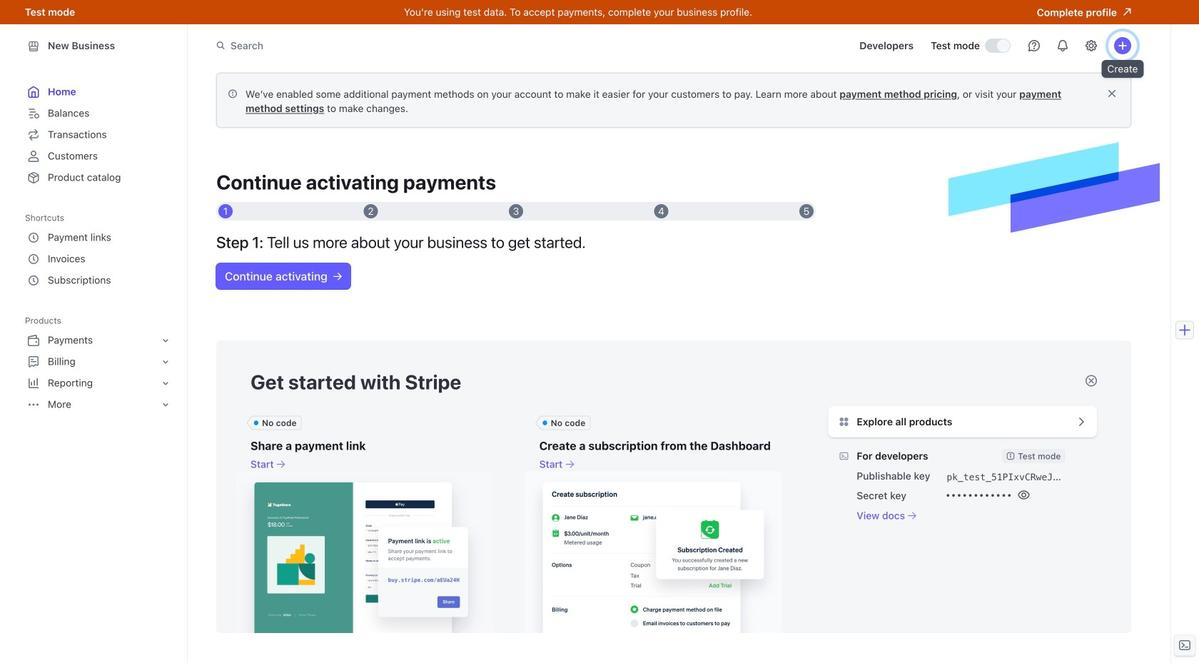 Task type: locate. For each thing, give the bounding box(es) containing it.
close image
[[1108, 89, 1117, 98]]

help image
[[1029, 40, 1040, 51]]

core navigation links element
[[25, 81, 173, 188]]

1 products element from the top
[[25, 311, 173, 416]]

None search field
[[208, 33, 610, 59]]

shortcuts element
[[25, 208, 173, 291], [25, 227, 173, 291]]

tooltip
[[1102, 60, 1144, 78]]

2 shortcuts element from the top
[[25, 227, 173, 291]]

products element
[[25, 311, 173, 416], [25, 330, 173, 416]]



Task type: vqa. For each thing, say whether or not it's contained in the screenshot.
Block more fraud more
no



Task type: describe. For each thing, give the bounding box(es) containing it.
1 shortcuts element from the top
[[25, 208, 173, 291]]

svg image
[[333, 272, 342, 281]]

remove section image
[[1086, 375, 1097, 387]]

settings image
[[1086, 40, 1097, 51]]

Test mode checkbox
[[986, 39, 1010, 52]]

notifications image
[[1057, 40, 1069, 51]]

2 products element from the top
[[25, 330, 173, 416]]

Search text field
[[208, 33, 610, 59]]



